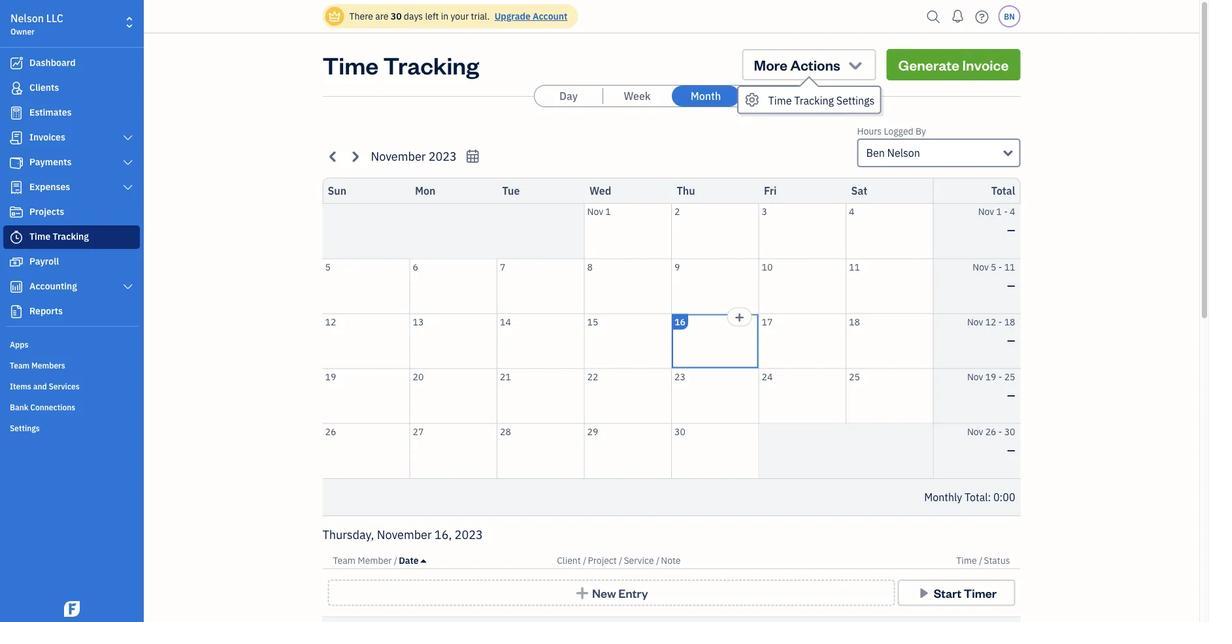 Task type: vqa. For each thing, say whether or not it's contained in the screenshot.
4
yes



Task type: describe. For each thing, give the bounding box(es) containing it.
money image
[[8, 256, 24, 269]]

chevron large down image for payments
[[122, 158, 134, 168]]

5 / from the left
[[979, 555, 983, 567]]

week link
[[603, 86, 671, 107]]

29
[[587, 426, 598, 438]]

:
[[988, 491, 991, 504]]

invoice image
[[8, 131, 24, 144]]

payroll link
[[3, 250, 140, 274]]

23
[[675, 371, 686, 383]]

projects
[[29, 206, 64, 218]]

1 vertical spatial november
[[377, 527, 432, 542]]

timer image
[[8, 231, 24, 244]]

apps link
[[3, 334, 140, 354]]

day
[[560, 89, 578, 103]]

- for nov 1 - 4 —
[[1004, 206, 1008, 218]]

0 vertical spatial total
[[992, 184, 1016, 198]]

12 inside button
[[325, 316, 336, 328]]

reports link
[[3, 300, 140, 324]]

27
[[413, 426, 424, 438]]

- for nov 12 - 18 —
[[999, 316, 1002, 328]]

monthly
[[925, 491, 963, 504]]

report image
[[8, 305, 24, 318]]

8
[[587, 261, 593, 273]]

13
[[413, 316, 424, 328]]

payroll
[[29, 255, 59, 267]]

1 horizontal spatial time tracking
[[323, 49, 479, 80]]

plus image
[[575, 586, 590, 600]]

23 button
[[672, 369, 759, 423]]

30 inside nov 26 - 30 —
[[1005, 426, 1016, 438]]

and
[[33, 381, 47, 392]]

19 inside nov 19 - 25 —
[[986, 371, 997, 383]]

13 button
[[410, 314, 497, 368]]

time down more
[[769, 93, 792, 107]]

17
[[762, 316, 773, 328]]

team members
[[10, 360, 65, 371]]

generate
[[899, 55, 960, 74]]

time tracking link
[[3, 226, 140, 249]]

15 button
[[585, 314, 671, 368]]

days
[[404, 10, 423, 22]]

bn button
[[999, 5, 1021, 27]]

2
[[675, 206, 680, 218]]

actions
[[791, 55, 840, 74]]

team for team members
[[10, 360, 30, 371]]

payment image
[[8, 156, 24, 169]]

expense image
[[8, 181, 24, 194]]

22 button
[[585, 369, 671, 423]]

fri
[[764, 184, 777, 198]]

bank connections link
[[3, 397, 140, 416]]

1 / from the left
[[394, 555, 398, 567]]

12 button
[[323, 314, 410, 368]]

month
[[691, 89, 721, 103]]

go to help image
[[972, 7, 993, 26]]

1 horizontal spatial settings
[[837, 93, 875, 107]]

ben
[[867, 146, 885, 160]]

nov for nov 12 - 18 —
[[968, 316, 984, 328]]

18 button
[[847, 314, 933, 368]]

members
[[31, 360, 65, 371]]

time link
[[957, 555, 979, 567]]

clients
[[29, 81, 59, 93]]

dashboard image
[[8, 57, 24, 70]]

15
[[587, 316, 598, 328]]

bank
[[10, 402, 28, 413]]

nelson inside nelson llc owner
[[10, 11, 44, 25]]

project link
[[588, 555, 619, 567]]

bn
[[1004, 11, 1015, 22]]

dashboard link
[[3, 52, 140, 75]]

project image
[[8, 206, 24, 219]]

— for nov 19 - 25 —
[[1007, 388, 1016, 402]]

0 vertical spatial tracking
[[383, 49, 479, 80]]

there
[[349, 10, 373, 22]]

next month image
[[347, 149, 363, 164]]

9
[[675, 261, 680, 273]]

member
[[358, 555, 392, 567]]

mon
[[415, 184, 436, 198]]

more actions button
[[742, 49, 876, 80]]

18 inside nov 12 - 18 —
[[1005, 316, 1016, 328]]

nov for nov 1 - 4 —
[[978, 206, 995, 218]]

nov 26 - 30 —
[[968, 426, 1016, 457]]

24
[[762, 371, 773, 383]]

1 for nov 1 - 4 —
[[997, 206, 1002, 218]]

november 2023
[[371, 149, 457, 164]]

service link
[[624, 555, 656, 567]]

expenses link
[[3, 176, 140, 199]]

- for nov 5 - 11 —
[[999, 261, 1002, 273]]

0 horizontal spatial total
[[965, 491, 988, 504]]

notifications image
[[948, 3, 969, 29]]

6 button
[[410, 259, 497, 313]]

team members link
[[3, 355, 140, 375]]

11 button
[[847, 259, 933, 313]]

caretup image
[[421, 556, 426, 566]]

start timer
[[934, 585, 997, 601]]

are
[[375, 10, 389, 22]]

team member /
[[333, 555, 398, 567]]

14
[[500, 316, 511, 328]]

22
[[587, 371, 598, 383]]

ben nelson button
[[857, 139, 1021, 167]]

thursday,
[[323, 527, 374, 542]]

sun
[[328, 184, 347, 198]]

26 inside nov 26 - 30 —
[[986, 426, 997, 438]]

time tracking settings link
[[739, 87, 880, 113]]

nov for nov 1
[[587, 206, 603, 218]]

19 inside 19 button
[[325, 371, 336, 383]]

tue
[[502, 184, 520, 198]]

clients link
[[3, 76, 140, 100]]

crown image
[[328, 9, 342, 23]]

4 inside nov 1 - 4 —
[[1010, 206, 1016, 218]]

hours logged by
[[857, 125, 926, 137]]

10
[[762, 261, 773, 273]]

nelson inside dropdown button
[[888, 146, 920, 160]]

accounting
[[29, 280, 77, 292]]

26 button
[[323, 424, 410, 479]]

18 inside button
[[849, 316, 860, 328]]

21 button
[[498, 369, 584, 423]]

24 button
[[759, 369, 846, 423]]



Task type: locate. For each thing, give the bounding box(es) containing it.
in
[[441, 10, 449, 22]]

2023 right 16,
[[455, 527, 483, 542]]

5
[[325, 261, 331, 273], [991, 261, 997, 273]]

2 5 from the left
[[991, 261, 997, 273]]

projects link
[[3, 201, 140, 224]]

2 vertical spatial chevron large down image
[[122, 282, 134, 292]]

reports
[[29, 305, 63, 317]]

nov down wed
[[587, 206, 603, 218]]

/ left 'date'
[[394, 555, 398, 567]]

items
[[10, 381, 31, 392]]

1 horizontal spatial 5
[[991, 261, 997, 273]]

2 18 from the left
[[1005, 316, 1016, 328]]

nov inside nov 26 - 30 —
[[968, 426, 984, 438]]

1 horizontal spatial total
[[992, 184, 1016, 198]]

2 26 from the left
[[986, 426, 997, 438]]

team down the apps
[[10, 360, 30, 371]]

monthly total : 0:00
[[925, 491, 1016, 504]]

1 down wed
[[606, 206, 611, 218]]

2 11 from the left
[[1005, 261, 1016, 273]]

- inside nov 5 - 11 —
[[999, 261, 1002, 273]]

time
[[323, 49, 379, 80], [769, 93, 792, 107], [29, 230, 50, 243], [957, 555, 977, 567]]

0 vertical spatial nelson
[[10, 11, 44, 25]]

accounting link
[[3, 275, 140, 299]]

16,
[[435, 527, 452, 542]]

total left 0:00
[[965, 491, 988, 504]]

upgrade
[[495, 10, 531, 22]]

3 / from the left
[[619, 555, 623, 567]]

1 horizontal spatial 30
[[675, 426, 686, 438]]

1 horizontal spatial team
[[333, 555, 356, 567]]

nov down nov 12 - 18 —
[[968, 371, 984, 383]]

11 down nov 1 - 4 —
[[1005, 261, 1016, 273]]

7 button
[[498, 259, 584, 313]]

1 11 from the left
[[849, 261, 860, 273]]

25 inside button
[[849, 371, 860, 383]]

2 4 from the left
[[1010, 206, 1016, 218]]

— inside nov 12 - 18 —
[[1007, 333, 1016, 347]]

time tracking down days
[[323, 49, 479, 80]]

1 horizontal spatial 1
[[997, 206, 1002, 218]]

1 horizontal spatial 12
[[986, 316, 997, 328]]

11 down the 4 button
[[849, 261, 860, 273]]

1 horizontal spatial 26
[[986, 426, 997, 438]]

sat
[[852, 184, 868, 198]]

9 button
[[672, 259, 759, 313]]

5 inside button
[[325, 261, 331, 273]]

25 inside nov 19 - 25 —
[[1005, 371, 1016, 383]]

0 horizontal spatial team
[[10, 360, 30, 371]]

0 vertical spatial settings
[[837, 93, 875, 107]]

8 button
[[585, 259, 671, 313]]

0 horizontal spatial 4
[[849, 206, 855, 218]]

nov down nov 5 - 11 —
[[968, 316, 984, 328]]

week
[[624, 89, 651, 103]]

0 vertical spatial 2023
[[429, 149, 457, 164]]

1 vertical spatial tracking
[[795, 93, 834, 107]]

nov inside nov 19 - 25 —
[[968, 371, 984, 383]]

1 vertical spatial 2023
[[455, 527, 483, 542]]

26 down 19 button
[[325, 426, 336, 438]]

19 down the 12 button
[[325, 371, 336, 383]]

2 horizontal spatial 30
[[1005, 426, 1016, 438]]

19
[[325, 371, 336, 383], [986, 371, 997, 383]]

day link
[[535, 86, 603, 107]]

time left 'status' link
[[957, 555, 977, 567]]

1 for nov 1
[[606, 206, 611, 218]]

nov up nov 5 - 11 —
[[978, 206, 995, 218]]

project
[[588, 555, 617, 567]]

1 inside nov 1 button
[[606, 206, 611, 218]]

1 horizontal spatial nelson
[[888, 146, 920, 160]]

0 horizontal spatial 30
[[391, 10, 402, 22]]

1 horizontal spatial 18
[[1005, 316, 1016, 328]]

1 18 from the left
[[849, 316, 860, 328]]

— up 0:00
[[1007, 443, 1016, 457]]

— inside nov 19 - 25 —
[[1007, 388, 1016, 402]]

freshbooks image
[[61, 601, 82, 617]]

thu
[[677, 184, 695, 198]]

0 vertical spatial team
[[10, 360, 30, 371]]

1 19 from the left
[[325, 371, 336, 383]]

— up nov 5 - 11 —
[[1007, 223, 1016, 237]]

18 down 11 button at right
[[849, 316, 860, 328]]

1 chevron large down image from the top
[[122, 158, 134, 168]]

1 horizontal spatial 25
[[1005, 371, 1016, 383]]

1 inside nov 1 - 4 —
[[997, 206, 1002, 218]]

chart image
[[8, 280, 24, 294]]

30 inside button
[[675, 426, 686, 438]]

2 — from the top
[[1007, 279, 1016, 292]]

new
[[592, 585, 616, 601]]

nov inside nov 5 - 11 —
[[973, 261, 989, 273]]

upgrade account link
[[492, 10, 568, 22]]

nelson
[[10, 11, 44, 25], [888, 146, 920, 160]]

0 horizontal spatial 18
[[849, 316, 860, 328]]

0 horizontal spatial 12
[[325, 316, 336, 328]]

0 horizontal spatial 5
[[325, 261, 331, 273]]

12 inside nov 12 - 18 —
[[986, 316, 997, 328]]

november right next month 'image'
[[371, 149, 426, 164]]

tracking down the actions
[[795, 93, 834, 107]]

time / status
[[957, 555, 1010, 567]]

5 button
[[323, 259, 410, 313]]

4 button
[[847, 204, 933, 259]]

estimates
[[29, 106, 72, 118]]

0:00
[[994, 491, 1016, 504]]

30 down 23 button
[[675, 426, 686, 438]]

- for nov 26 - 30 —
[[999, 426, 1002, 438]]

— up nov 19 - 25 —
[[1007, 333, 1016, 347]]

nov 1 - 4 —
[[978, 206, 1016, 237]]

4 inside button
[[849, 206, 855, 218]]

settings inside main element
[[10, 423, 40, 433]]

1 5 from the left
[[325, 261, 331, 273]]

november up 'date'
[[377, 527, 432, 542]]

play image
[[917, 586, 932, 600]]

team inside main element
[[10, 360, 30, 371]]

nelson down logged
[[888, 146, 920, 160]]

0 vertical spatial chevron large down image
[[122, 158, 134, 168]]

date link
[[399, 555, 426, 567]]

bank connections
[[10, 402, 75, 413]]

1 horizontal spatial tracking
[[383, 49, 479, 80]]

0 horizontal spatial tracking
[[53, 230, 89, 243]]

nov down nov 1 - 4 —
[[973, 261, 989, 273]]

/ left 'status' link
[[979, 555, 983, 567]]

26 down nov 19 - 25 —
[[986, 426, 997, 438]]

add a time entry image
[[734, 310, 745, 325]]

—
[[1007, 223, 1016, 237], [1007, 279, 1016, 292], [1007, 333, 1016, 347], [1007, 388, 1016, 402], [1007, 443, 1016, 457]]

service
[[624, 555, 654, 567]]

estimates link
[[3, 101, 140, 125]]

1 1 from the left
[[606, 206, 611, 218]]

apps
[[10, 339, 28, 350]]

5 — from the top
[[1007, 443, 1016, 457]]

chevron large down image
[[122, 133, 134, 143]]

16
[[675, 316, 686, 328]]

3 — from the top
[[1007, 333, 1016, 347]]

chevron large down image inside payments link
[[122, 158, 134, 168]]

status
[[984, 555, 1010, 567]]

11 inside button
[[849, 261, 860, 273]]

0 horizontal spatial 1
[[606, 206, 611, 218]]

nov for nov 19 - 25 —
[[968, 371, 984, 383]]

client image
[[8, 82, 24, 95]]

tracking inside main element
[[53, 230, 89, 243]]

2 chevron large down image from the top
[[122, 182, 134, 193]]

1 vertical spatial chevron large down image
[[122, 182, 134, 193]]

1 25 from the left
[[849, 371, 860, 383]]

2 25 from the left
[[1005, 371, 1016, 383]]

account
[[533, 10, 568, 22]]

2 button
[[672, 204, 759, 259]]

0 horizontal spatial 25
[[849, 371, 860, 383]]

1 26 from the left
[[325, 426, 336, 438]]

nov inside button
[[587, 206, 603, 218]]

nov inside nov 1 - 4 —
[[978, 206, 995, 218]]

choose a date image
[[465, 149, 480, 164]]

2 19 from the left
[[986, 371, 997, 383]]

tracking down projects 'link'
[[53, 230, 89, 243]]

payments link
[[3, 151, 140, 175]]

/ right client
[[583, 555, 587, 567]]

tracking
[[383, 49, 479, 80], [795, 93, 834, 107], [53, 230, 89, 243]]

chevrondown image
[[847, 56, 865, 74]]

0 vertical spatial time tracking
[[323, 49, 479, 80]]

28 button
[[498, 424, 584, 479]]

- inside nov 19 - 25 —
[[999, 371, 1002, 383]]

2 12 from the left
[[986, 316, 997, 328]]

14 button
[[498, 314, 584, 368]]

— up nov 12 - 18 —
[[1007, 279, 1016, 292]]

0 vertical spatial november
[[371, 149, 426, 164]]

ben nelson
[[867, 146, 920, 160]]

2 vertical spatial tracking
[[53, 230, 89, 243]]

12 down 5 button
[[325, 316, 336, 328]]

25 down nov 12 - 18 —
[[1005, 371, 1016, 383]]

— for nov 12 - 18 —
[[1007, 333, 1016, 347]]

0 horizontal spatial 26
[[325, 426, 336, 438]]

logged
[[884, 125, 914, 137]]

10 button
[[759, 259, 846, 313]]

time inside main element
[[29, 230, 50, 243]]

3 chevron large down image from the top
[[122, 282, 134, 292]]

nov inside nov 12 - 18 —
[[968, 316, 984, 328]]

generate invoice
[[899, 55, 1009, 74]]

invoice
[[963, 55, 1009, 74]]

1 horizontal spatial 4
[[1010, 206, 1016, 218]]

11 inside nov 5 - 11 —
[[1005, 261, 1016, 273]]

/ left note
[[656, 555, 660, 567]]

thursday, november 16, 2023
[[323, 527, 483, 542]]

1 vertical spatial team
[[333, 555, 356, 567]]

1 horizontal spatial 19
[[986, 371, 997, 383]]

1 12 from the left
[[325, 316, 336, 328]]

— inside nov 26 - 30 —
[[1007, 443, 1016, 457]]

nov 19 - 25 —
[[968, 371, 1016, 402]]

settings down bank
[[10, 423, 40, 433]]

0 horizontal spatial settings
[[10, 423, 40, 433]]

- inside nov 12 - 18 —
[[999, 316, 1002, 328]]

0 horizontal spatial 11
[[849, 261, 860, 273]]

27 button
[[410, 424, 497, 479]]

18 down nov 5 - 11 —
[[1005, 316, 1016, 328]]

-
[[1004, 206, 1008, 218], [999, 261, 1002, 273], [999, 316, 1002, 328], [999, 371, 1002, 383], [999, 426, 1002, 438]]

time right timer "image"
[[29, 230, 50, 243]]

- inside nov 1 - 4 —
[[1004, 206, 1008, 218]]

25 button
[[847, 369, 933, 423]]

3 button
[[759, 204, 846, 259]]

invoices
[[29, 131, 65, 143]]

time tracking inside main element
[[29, 230, 89, 243]]

30 right are
[[391, 10, 402, 22]]

0 horizontal spatial 19
[[325, 371, 336, 383]]

dashboard
[[29, 57, 76, 69]]

30 down nov 19 - 25 —
[[1005, 426, 1016, 438]]

2 / from the left
[[583, 555, 587, 567]]

4 / from the left
[[656, 555, 660, 567]]

- for nov 19 - 25 —
[[999, 371, 1002, 383]]

chevron large down image for expenses
[[122, 182, 134, 193]]

entry
[[619, 585, 648, 601]]

hours
[[857, 125, 882, 137]]

— for nov 26 - 30 —
[[1007, 443, 1016, 457]]

1 vertical spatial total
[[965, 491, 988, 504]]

2 horizontal spatial tracking
[[795, 93, 834, 107]]

nov 1 button
[[585, 204, 671, 259]]

nov for nov 5 - 11 —
[[973, 261, 989, 273]]

— for nov 1 - 4 —
[[1007, 223, 1016, 237]]

chevron large down image
[[122, 158, 134, 168], [122, 182, 134, 193], [122, 282, 134, 292]]

nov down nov 19 - 25 —
[[968, 426, 984, 438]]

1 vertical spatial settings
[[10, 423, 40, 433]]

settings link
[[3, 418, 140, 437]]

— inside nov 5 - 11 —
[[1007, 279, 1016, 292]]

timer
[[964, 585, 997, 601]]

search image
[[923, 7, 944, 26]]

new entry
[[592, 585, 648, 601]]

— for nov 5 - 11 —
[[1007, 279, 1016, 292]]

nov 12 - 18 —
[[968, 316, 1016, 347]]

20 button
[[410, 369, 497, 423]]

team for team member /
[[333, 555, 356, 567]]

30
[[391, 10, 402, 22], [675, 426, 686, 438], [1005, 426, 1016, 438]]

/ left service
[[619, 555, 623, 567]]

more actions
[[754, 55, 840, 74]]

1 — from the top
[[1007, 223, 1016, 237]]

12 down nov 5 - 11 —
[[986, 316, 997, 328]]

0 horizontal spatial nelson
[[10, 11, 44, 25]]

note
[[661, 555, 681, 567]]

- inside nov 26 - 30 —
[[999, 426, 1002, 438]]

1 horizontal spatial 11
[[1005, 261, 1016, 273]]

team down thursday,
[[333, 555, 356, 567]]

new entry button
[[328, 580, 895, 606]]

2023 left choose a date icon
[[429, 149, 457, 164]]

2 1 from the left
[[997, 206, 1002, 218]]

1 vertical spatial time tracking
[[29, 230, 89, 243]]

3
[[762, 206, 767, 218]]

start timer button
[[898, 580, 1016, 606]]

start
[[934, 585, 962, 601]]

tracking down left
[[383, 49, 479, 80]]

month link
[[672, 86, 740, 107]]

0 horizontal spatial time tracking
[[29, 230, 89, 243]]

1 vertical spatial nelson
[[888, 146, 920, 160]]

nov for nov 26 - 30 —
[[968, 426, 984, 438]]

owner
[[10, 26, 35, 37]]

5 inside nov 5 - 11 —
[[991, 261, 997, 273]]

19 down nov 12 - 18 —
[[986, 371, 997, 383]]

main element
[[0, 0, 177, 622]]

26 inside button
[[325, 426, 336, 438]]

nov
[[587, 206, 603, 218], [978, 206, 995, 218], [973, 261, 989, 273], [968, 316, 984, 328], [968, 371, 984, 383], [968, 426, 984, 438]]

chevron large down image for accounting
[[122, 282, 134, 292]]

total up nov 1 - 4 —
[[992, 184, 1016, 198]]

— inside nov 1 - 4 —
[[1007, 223, 1016, 237]]

estimate image
[[8, 107, 24, 120]]

llc
[[46, 11, 63, 25]]

1 up nov 5 - 11 —
[[997, 206, 1002, 218]]

25 down the 18 button
[[849, 371, 860, 383]]

4 — from the top
[[1007, 388, 1016, 402]]

time down there
[[323, 49, 379, 80]]

nelson up owner
[[10, 11, 44, 25]]

— up nov 26 - 30 —
[[1007, 388, 1016, 402]]

invoices link
[[3, 126, 140, 150]]

settings up hours
[[837, 93, 875, 107]]

previous month image
[[326, 149, 341, 164]]

client / project / service / note
[[557, 555, 681, 567]]

time tracking down projects 'link'
[[29, 230, 89, 243]]

1 4 from the left
[[849, 206, 855, 218]]



